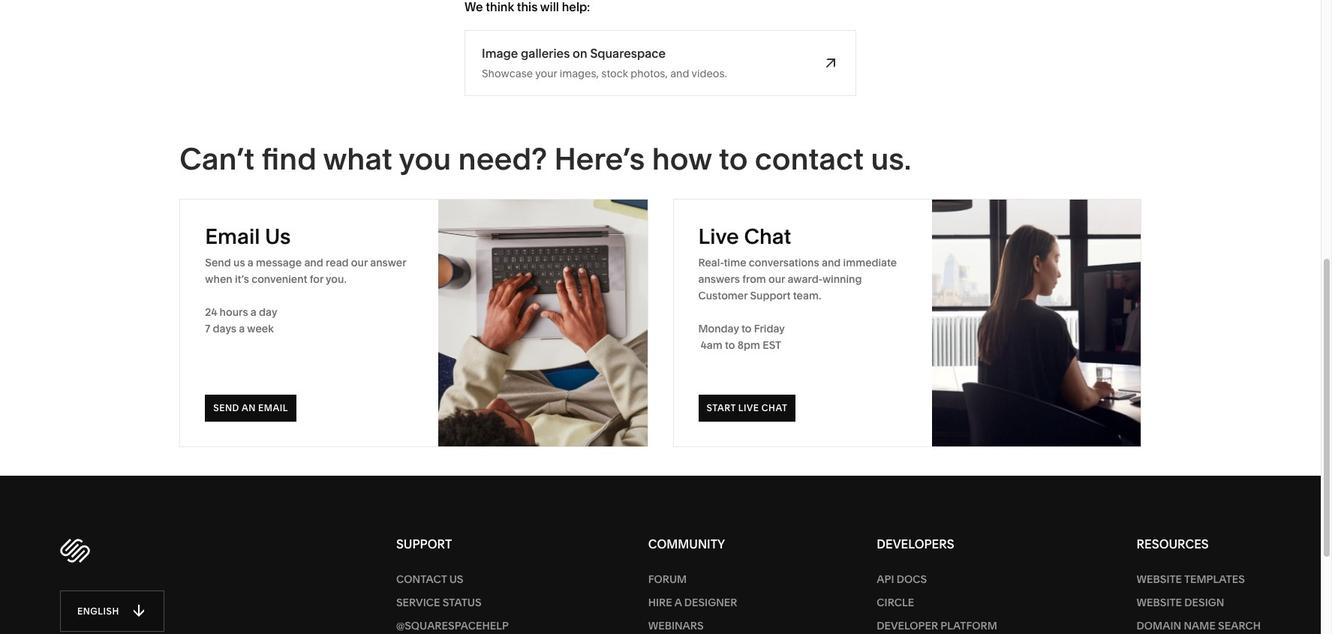 Task type: locate. For each thing, give the bounding box(es) containing it.
to up 8pm
[[742, 322, 752, 335]]

you.
[[326, 272, 347, 286]]

api docs link
[[877, 568, 997, 592]]

website templates
[[1137, 573, 1245, 586]]

webinars
[[648, 619, 704, 633]]

monday
[[698, 322, 739, 335]]

our inside email us send us a message and read our answer when it's convenient for you.
[[351, 256, 368, 269]]

message
[[256, 256, 302, 269]]

email
[[258, 402, 288, 413]]

templates
[[1184, 573, 1245, 586]]

send an email
[[213, 402, 288, 413]]

showcase
[[482, 67, 533, 80]]

developer platform
[[877, 619, 997, 633]]

domain name search
[[1137, 619, 1261, 633]]

0 vertical spatial us
[[265, 224, 291, 249]]

us for contact
[[449, 573, 463, 586]]

4am
[[701, 338, 723, 352]]

english button
[[60, 590, 164, 632]]

read
[[326, 256, 349, 269]]

website templates link
[[1137, 568, 1261, 592]]

us for email
[[265, 224, 291, 249]]

our up support
[[769, 272, 785, 286]]

us up message at the left of page
[[265, 224, 291, 249]]

a right us
[[248, 256, 254, 269]]

service
[[396, 596, 440, 610]]

website up the domain
[[1137, 596, 1182, 610]]

and up for
[[304, 256, 323, 269]]

and up winning
[[822, 256, 841, 269]]

platform
[[941, 619, 997, 633]]

contact us link
[[396, 568, 509, 592]]

1 horizontal spatial and
[[670, 67, 689, 80]]

0 vertical spatial our
[[351, 256, 368, 269]]

us
[[233, 256, 245, 269]]

2 horizontal spatial and
[[822, 256, 841, 269]]

squarespace
[[590, 46, 666, 61]]

8pm
[[738, 338, 760, 352]]

image galleries on squarespace showcase your images, stock photos, and videos.
[[482, 46, 727, 80]]

website up website design
[[1137, 573, 1182, 586]]

1 vertical spatial us
[[449, 573, 463, 586]]

us up service status link in the left of the page
[[449, 573, 463, 586]]

docs
[[897, 573, 927, 586]]

website inside 'link'
[[1137, 573, 1182, 586]]

7
[[205, 322, 210, 335]]

english link
[[60, 590, 396, 632]]

2 website from the top
[[1137, 596, 1182, 610]]

winning
[[823, 272, 862, 286]]

real-
[[698, 256, 724, 269]]

24 hours a day 7 days a week
[[205, 305, 277, 335]]

1 vertical spatial to
[[742, 322, 752, 335]]

0 horizontal spatial us
[[265, 224, 291, 249]]

our
[[351, 256, 368, 269], [769, 272, 785, 286]]

answer
[[370, 256, 406, 269]]

a left day
[[251, 305, 257, 319]]

days
[[213, 322, 236, 335]]

0 vertical spatial website
[[1137, 573, 1182, 586]]

us
[[265, 224, 291, 249], [449, 573, 463, 586]]

our right read
[[351, 256, 368, 269]]

live
[[738, 402, 759, 413]]

chat
[[744, 224, 791, 249]]

to right the 'how'
[[719, 140, 748, 177]]

to
[[719, 140, 748, 177], [742, 322, 752, 335], [725, 338, 735, 352]]

live
[[698, 224, 739, 249]]

@squarespacehelp link
[[396, 615, 509, 634]]

a right hire
[[675, 596, 682, 610]]

english
[[77, 605, 119, 616]]

developers
[[877, 536, 954, 551]]

hire
[[648, 596, 672, 610]]

it's
[[235, 272, 249, 286]]

@squarespacehelp
[[396, 619, 509, 633]]

a
[[248, 256, 254, 269], [251, 305, 257, 319], [239, 322, 245, 335], [675, 596, 682, 610]]

support
[[396, 536, 452, 551]]

conversations
[[749, 256, 819, 269]]

0 horizontal spatial and
[[304, 256, 323, 269]]

1 horizontal spatial us
[[449, 573, 463, 586]]

contact us
[[396, 573, 463, 586]]

a right days on the bottom left of the page
[[239, 322, 245, 335]]

name
[[1184, 619, 1216, 633]]

from
[[743, 272, 766, 286]]

and left videos.
[[670, 67, 689, 80]]

contact
[[396, 573, 447, 586]]

a inside email us send us a message and read our answer when it's convenient for you.
[[248, 256, 254, 269]]

us inside email us send us a message and read our answer when it's convenient for you.
[[265, 224, 291, 249]]

award-
[[788, 272, 823, 286]]

can't find what you need? here's how to contact us.
[[180, 140, 912, 177]]

support
[[750, 289, 791, 302]]

send an email button
[[205, 395, 297, 422]]

1 website from the top
[[1137, 573, 1182, 586]]

us.
[[871, 140, 912, 177]]

to right 4am
[[725, 338, 735, 352]]

monday to friday 4am to 8pm est
[[698, 322, 785, 352]]

1 horizontal spatial our
[[769, 272, 785, 286]]

1 vertical spatial our
[[769, 272, 785, 286]]

can't
[[180, 140, 255, 177]]

immediate
[[843, 256, 897, 269]]

time
[[724, 256, 746, 269]]

website for website templates
[[1137, 573, 1182, 586]]

0 horizontal spatial our
[[351, 256, 368, 269]]

circle link
[[877, 592, 997, 615]]

1 vertical spatial website
[[1137, 596, 1182, 610]]



Task type: vqa. For each thing, say whether or not it's contained in the screenshot.
answers
yes



Task type: describe. For each thing, give the bounding box(es) containing it.
website design
[[1137, 596, 1225, 610]]

when
[[205, 272, 232, 286]]

resources
[[1137, 536, 1209, 551]]

contact
[[755, 140, 864, 177]]

team.
[[793, 289, 821, 302]]

forum
[[648, 573, 687, 586]]

live chat real-time conversations and immediate answers from our award-winning customer support team.
[[698, 224, 897, 302]]

videos.
[[692, 67, 727, 80]]

day
[[259, 305, 277, 319]]

images,
[[560, 67, 599, 80]]

forum link
[[648, 568, 737, 592]]

hours
[[220, 305, 248, 319]]

2 vertical spatial to
[[725, 338, 735, 352]]

chat
[[762, 402, 788, 413]]

community
[[648, 536, 725, 551]]

api docs
[[877, 573, 927, 586]]

service status
[[396, 596, 482, 610]]

on
[[573, 46, 587, 61]]

convenient
[[252, 272, 307, 286]]

answers
[[698, 272, 740, 286]]

service status link
[[396, 592, 509, 615]]

0 vertical spatial to
[[719, 140, 748, 177]]

circle
[[877, 596, 914, 610]]

find
[[262, 140, 317, 177]]

email us send us a message and read our answer when it's convenient for you.
[[205, 224, 406, 286]]

hire a designer link
[[648, 592, 737, 615]]

for
[[310, 272, 324, 286]]

email
[[205, 224, 260, 249]]

stock
[[601, 67, 628, 80]]

customer
[[698, 289, 748, 302]]

an
[[242, 402, 256, 413]]

start live chat
[[707, 402, 788, 413]]

your
[[535, 67, 557, 80]]

domain
[[1137, 619, 1182, 633]]

24
[[205, 305, 217, 319]]

developer
[[877, 619, 938, 633]]

and inside live chat real-time conversations and immediate answers from our award-winning customer support team.
[[822, 256, 841, 269]]

send
[[205, 256, 231, 269]]

what
[[323, 140, 393, 177]]

week
[[247, 322, 274, 335]]

send
[[213, 402, 239, 413]]

photos,
[[631, 67, 668, 80]]

and inside email us send us a message and read our answer when it's convenient for you.
[[304, 256, 323, 269]]

design
[[1185, 596, 1225, 610]]

here's
[[554, 140, 645, 177]]

image
[[482, 46, 518, 61]]

friday
[[754, 322, 785, 335]]

how
[[652, 140, 712, 177]]

website for website design
[[1137, 596, 1182, 610]]

designer
[[684, 596, 737, 610]]

est
[[763, 338, 782, 352]]

galleries
[[521, 46, 570, 61]]

search
[[1218, 619, 1261, 633]]

webinars link
[[648, 615, 737, 634]]

status
[[443, 596, 482, 610]]

you
[[399, 140, 451, 177]]

our inside live chat real-time conversations and immediate answers from our award-winning customer support team.
[[769, 272, 785, 286]]

hire a designer
[[648, 596, 737, 610]]

developer platform link
[[877, 615, 997, 634]]

and inside image galleries on squarespace showcase your images, stock photos, and videos.
[[670, 67, 689, 80]]

need?
[[458, 140, 547, 177]]

domain name search link
[[1137, 615, 1261, 634]]

api
[[877, 573, 894, 586]]

start live chat button
[[698, 395, 796, 422]]



